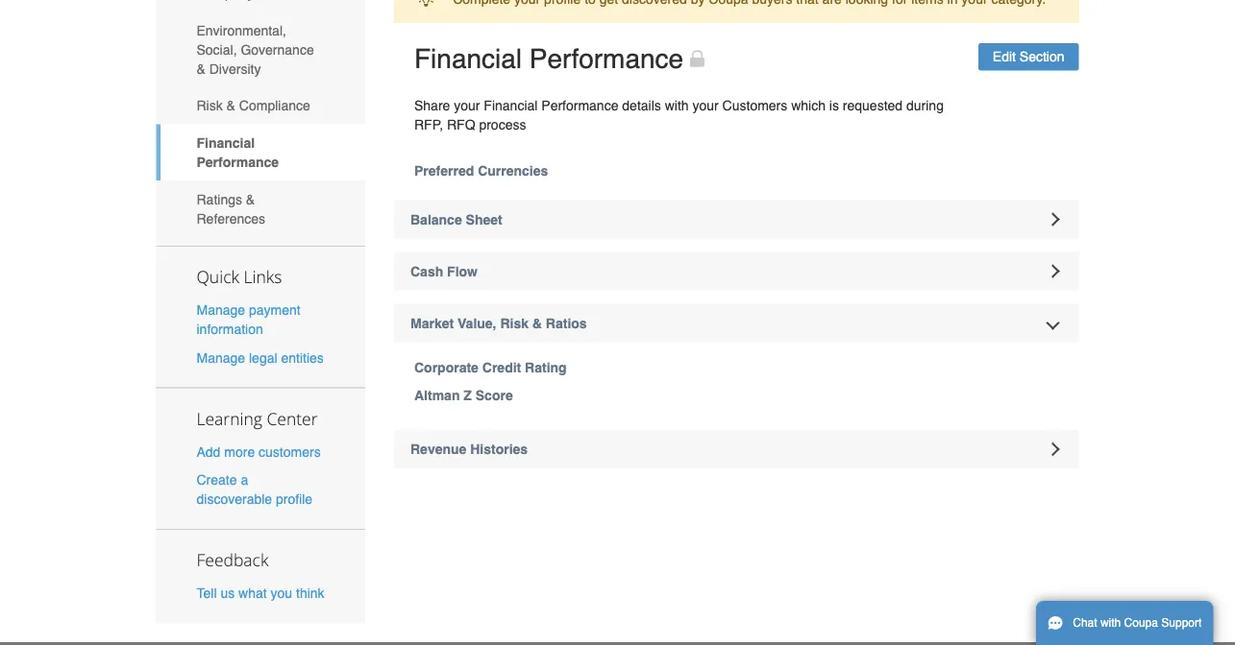Task type: describe. For each thing, give the bounding box(es) containing it.
quick links
[[197, 266, 282, 288]]

support
[[1161, 617, 1202, 631]]

ratings & references
[[197, 192, 265, 226]]

which
[[791, 98, 826, 113]]

0 horizontal spatial risk
[[197, 98, 223, 114]]

manage for manage legal entities
[[197, 350, 245, 366]]

credit
[[482, 360, 521, 375]]

more
[[224, 445, 255, 460]]

cash flow button
[[394, 252, 1079, 291]]

compliance
[[239, 98, 310, 114]]

balance sheet button
[[394, 200, 1079, 239]]

balance sheet
[[410, 212, 502, 227]]

create a discoverable profile
[[197, 473, 313, 507]]

references
[[197, 211, 265, 226]]

1 vertical spatial financial performance
[[197, 135, 279, 170]]

with inside button
[[1101, 617, 1121, 631]]

revenue histories heading
[[394, 431, 1079, 469]]

share your financial performance details with your customers which is requested during rfp, rfq process
[[414, 98, 944, 132]]

0 vertical spatial performance
[[529, 44, 684, 74]]

environmental, social, governance & diversity link
[[156, 12, 365, 87]]

share
[[414, 98, 450, 113]]

0 vertical spatial financial
[[414, 44, 522, 74]]

& inside ratings & references
[[246, 192, 255, 207]]

chat with coupa support
[[1073, 617, 1202, 631]]

corporate
[[414, 360, 479, 375]]

section
[[1020, 49, 1065, 65]]

ratios
[[546, 316, 587, 331]]

payment
[[249, 303, 301, 318]]

tell
[[197, 586, 217, 602]]

market value, risk & ratios heading
[[394, 304, 1079, 343]]

cash flow heading
[[394, 252, 1079, 291]]

preferred
[[414, 163, 474, 178]]

corporate credit rating
[[414, 360, 567, 375]]

value,
[[458, 316, 496, 331]]

with inside share your financial performance details with your customers which is requested during rfp, rfq process
[[665, 98, 689, 113]]

process
[[479, 117, 526, 132]]

financial performance link
[[156, 124, 365, 181]]

currencies
[[478, 163, 548, 178]]

ratings & references link
[[156, 181, 365, 237]]

links
[[244, 266, 282, 288]]

z
[[464, 388, 472, 403]]

manage payment information link
[[197, 303, 301, 338]]

manage payment information
[[197, 303, 301, 338]]

create
[[197, 473, 237, 488]]

chat
[[1073, 617, 1097, 631]]

center
[[267, 408, 318, 430]]

market value, risk & ratios
[[410, 316, 587, 331]]

entities
[[281, 350, 324, 366]]

tell us what you think
[[197, 586, 324, 602]]

manage legal entities link
[[197, 350, 324, 366]]

financial inside financial performance
[[197, 135, 255, 151]]

is
[[829, 98, 839, 113]]

customers
[[259, 445, 321, 460]]

manage legal entities
[[197, 350, 324, 366]]

financial inside share your financial performance details with your customers which is requested during rfp, rfq process
[[484, 98, 538, 113]]

risk & compliance link
[[156, 87, 365, 124]]

during
[[906, 98, 944, 113]]

sheet
[[466, 212, 502, 227]]

rfp,
[[414, 117, 443, 132]]

edit section
[[993, 49, 1065, 65]]

what
[[238, 586, 267, 602]]

us
[[221, 586, 235, 602]]

coupa
[[1124, 617, 1158, 631]]

manage for manage payment information
[[197, 303, 245, 318]]

profile
[[276, 492, 313, 507]]

learning center
[[197, 408, 318, 430]]

edit
[[993, 49, 1016, 65]]

customers
[[722, 98, 788, 113]]

quick
[[197, 266, 239, 288]]

preferred currencies
[[414, 163, 548, 178]]



Task type: vqa. For each thing, say whether or not it's contained in the screenshot.
the bottommost Business
no



Task type: locate. For each thing, give the bounding box(es) containing it.
governance
[[241, 42, 314, 57]]

your
[[454, 98, 480, 113], [693, 98, 719, 113]]

market value, risk & ratios button
[[394, 304, 1079, 343]]

financial performance down risk & compliance on the top left
[[197, 135, 279, 170]]

risk inside dropdown button
[[500, 316, 529, 331]]

1 vertical spatial performance
[[541, 98, 619, 113]]

diversity
[[209, 61, 261, 76]]

add more customers link
[[197, 445, 321, 460]]

risk right value,
[[500, 316, 529, 331]]

your up rfq
[[454, 98, 480, 113]]

add
[[197, 445, 221, 460]]

0 vertical spatial manage
[[197, 303, 245, 318]]

& up references
[[246, 192, 255, 207]]

revenue histories
[[410, 442, 528, 458]]

1 horizontal spatial with
[[1101, 617, 1121, 631]]

1 vertical spatial with
[[1101, 617, 1121, 631]]

altman
[[414, 388, 460, 403]]

2 vertical spatial financial
[[197, 135, 255, 151]]

cash flow
[[410, 264, 478, 279]]

alert
[[394, 0, 1079, 23]]

2 your from the left
[[693, 98, 719, 113]]

performance up details
[[529, 44, 684, 74]]

balance
[[410, 212, 462, 227]]

0 horizontal spatial with
[[665, 98, 689, 113]]

social,
[[197, 42, 237, 57]]

your left customers
[[693, 98, 719, 113]]

& down social,
[[197, 61, 206, 76]]

add more customers
[[197, 445, 321, 460]]

2 vertical spatial performance
[[197, 155, 279, 170]]

with right details
[[665, 98, 689, 113]]

financial down risk & compliance on the top left
[[197, 135, 255, 151]]

& left ratios
[[532, 316, 542, 331]]

& inside dropdown button
[[532, 316, 542, 331]]

histories
[[470, 442, 528, 458]]

risk
[[197, 98, 223, 114], [500, 316, 529, 331]]

manage inside manage payment information
[[197, 303, 245, 318]]

2 manage from the top
[[197, 350, 245, 366]]

1 vertical spatial financial
[[484, 98, 538, 113]]

learning
[[197, 408, 262, 430]]

ratings
[[197, 192, 242, 207]]

rfq
[[447, 117, 475, 132]]

score
[[476, 388, 513, 403]]

you
[[271, 586, 292, 602]]

manage down 'information'
[[197, 350, 245, 366]]

requested
[[843, 98, 903, 113]]

performance
[[529, 44, 684, 74], [541, 98, 619, 113], [197, 155, 279, 170]]

discoverable
[[197, 492, 272, 507]]

financial up the process
[[484, 98, 538, 113]]

flow
[[447, 264, 478, 279]]

1 vertical spatial risk
[[500, 316, 529, 331]]

environmental,
[[197, 23, 286, 38]]

information
[[197, 322, 263, 338]]

environmental, social, governance & diversity
[[197, 23, 314, 76]]

1 horizontal spatial financial performance
[[414, 44, 684, 74]]

revenue
[[410, 442, 467, 458]]

financial
[[414, 44, 522, 74], [484, 98, 538, 113], [197, 135, 255, 151]]

0 vertical spatial risk
[[197, 98, 223, 114]]

with
[[665, 98, 689, 113], [1101, 617, 1121, 631]]

manage
[[197, 303, 245, 318], [197, 350, 245, 366]]

think
[[296, 586, 324, 602]]

1 horizontal spatial your
[[693, 98, 719, 113]]

1 vertical spatial manage
[[197, 350, 245, 366]]

revenue histories button
[[394, 431, 1079, 469]]

performance up ratings
[[197, 155, 279, 170]]

financial performance up the process
[[414, 44, 684, 74]]

& down diversity
[[226, 98, 235, 114]]

cash
[[410, 264, 443, 279]]

financial performance
[[414, 44, 684, 74], [197, 135, 279, 170]]

0 vertical spatial financial performance
[[414, 44, 684, 74]]

& inside the environmental, social, governance & diversity
[[197, 61, 206, 76]]

performance left details
[[541, 98, 619, 113]]

altman z score
[[414, 388, 513, 403]]

manage up 'information'
[[197, 303, 245, 318]]

a
[[241, 473, 248, 488]]

market
[[410, 316, 454, 331]]

rating
[[525, 360, 567, 375]]

1 horizontal spatial risk
[[500, 316, 529, 331]]

details
[[622, 98, 661, 113]]

feedback
[[197, 549, 269, 572]]

risk down diversity
[[197, 98, 223, 114]]

financial up share
[[414, 44, 522, 74]]

edit section link
[[978, 43, 1079, 71]]

0 horizontal spatial your
[[454, 98, 480, 113]]

0 vertical spatial with
[[665, 98, 689, 113]]

legal
[[249, 350, 277, 366]]

tell us what you think button
[[197, 584, 324, 603]]

balance sheet heading
[[394, 200, 1079, 239]]

1 your from the left
[[454, 98, 480, 113]]

0 horizontal spatial financial performance
[[197, 135, 279, 170]]

&
[[197, 61, 206, 76], [226, 98, 235, 114], [246, 192, 255, 207], [532, 316, 542, 331]]

1 manage from the top
[[197, 303, 245, 318]]

risk & compliance
[[197, 98, 310, 114]]

chat with coupa support button
[[1036, 602, 1213, 646]]

create a discoverable profile link
[[197, 473, 313, 507]]

performance inside share your financial performance details with your customers which is requested during rfp, rfq process
[[541, 98, 619, 113]]

with right chat
[[1101, 617, 1121, 631]]



